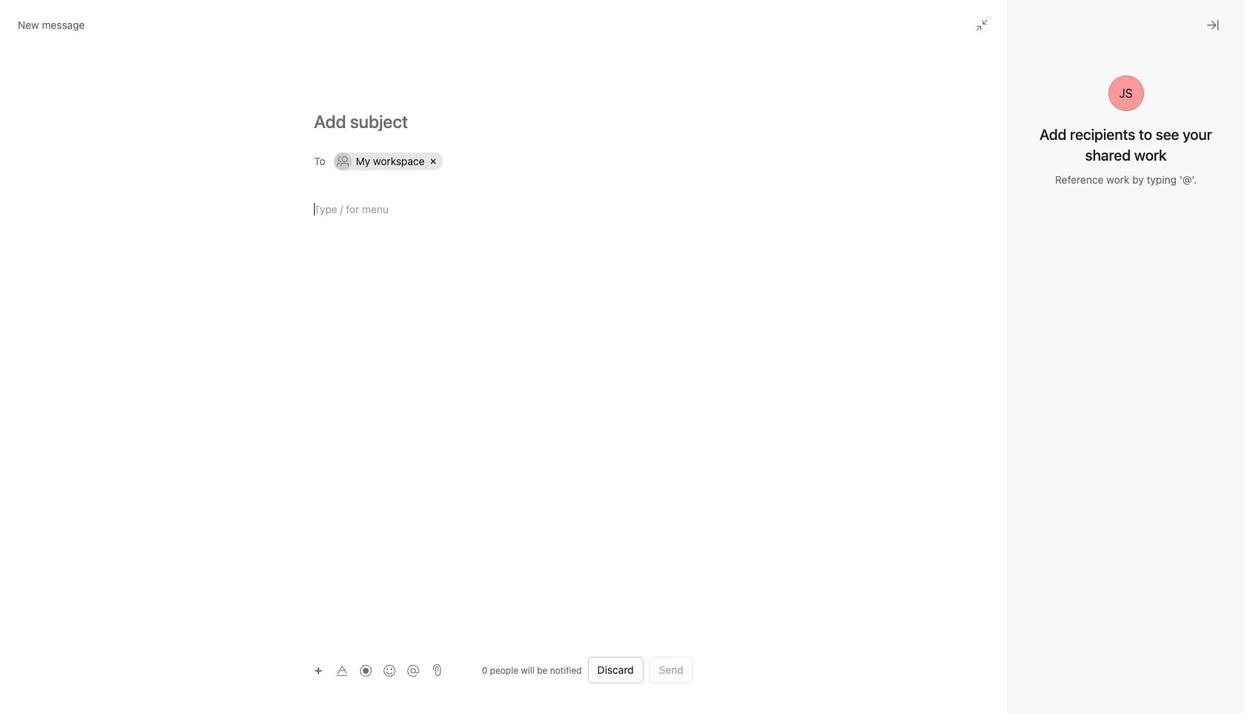 Task type: vqa. For each thing, say whether or not it's contained in the screenshot.
Add task associated with 1st Add task button from the bottom
no



Task type: locate. For each thing, give the bounding box(es) containing it.
formatting image
[[336, 665, 348, 677]]

cell
[[334, 153, 443, 170]]

minimize image
[[976, 19, 988, 31]]

at mention image
[[407, 665, 419, 677]]

emoji image
[[384, 665, 396, 677]]

row
[[332, 149, 693, 174]]

insert an object image
[[314, 666, 323, 675]]

close image
[[1207, 19, 1219, 31]]

toolbar
[[308, 660, 427, 681]]



Task type: describe. For each thing, give the bounding box(es) containing it.
Add subject text field
[[296, 110, 711, 133]]

hide sidebar image
[[19, 12, 31, 24]]

record a video image
[[360, 665, 372, 677]]



